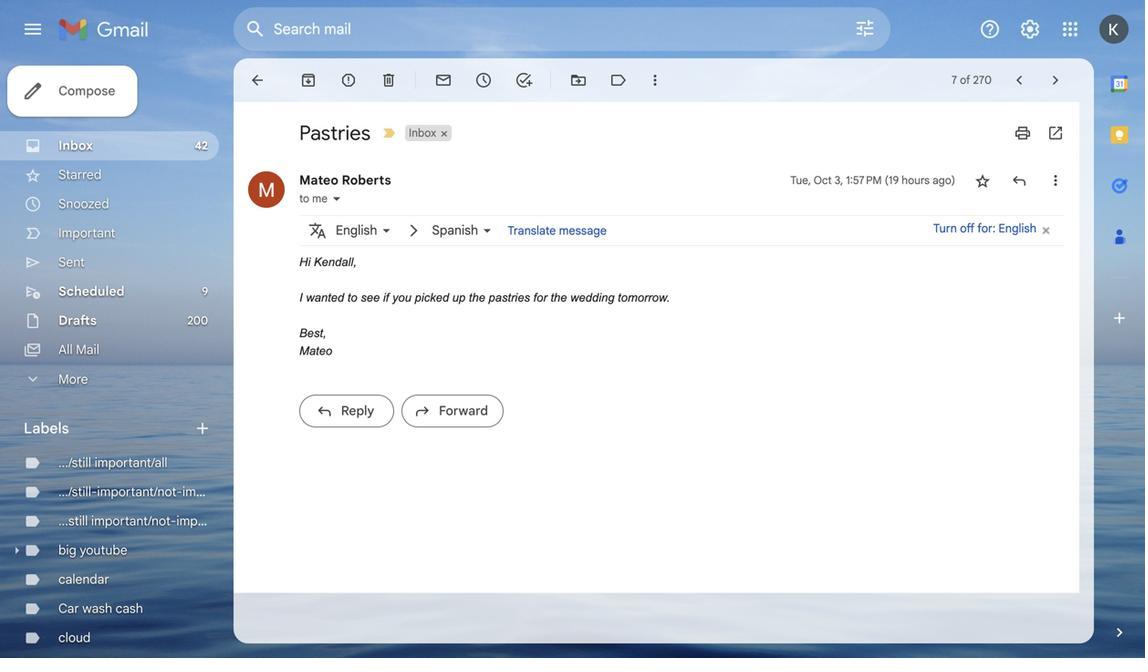 Task type: vqa. For each thing, say whether or not it's contained in the screenshot.
less
no



Task type: describe. For each thing, give the bounding box(es) containing it.
archive image
[[299, 71, 318, 89]]

important link
[[58, 225, 115, 241]]

...still important/not-important
[[58, 514, 233, 530]]

important according to google magic. switch
[[380, 124, 398, 142]]

important for .../still-important/not-important
[[182, 484, 239, 500]]

big youtube link
[[58, 543, 127, 559]]

all mail link
[[58, 342, 99, 358]]

support image
[[979, 18, 1001, 40]]

inbox for inbox link
[[58, 138, 93, 154]]

cloud link
[[58, 630, 91, 646]]

report spam image
[[339, 71, 358, 89]]

important/not- for ...still
[[91, 514, 176, 530]]

sent link
[[58, 255, 85, 271]]

snoozed
[[58, 196, 109, 212]]

older image
[[1047, 71, 1065, 89]]

scheduled link
[[58, 284, 125, 300]]

.../still important/all link
[[58, 455, 167, 471]]

for
[[533, 291, 547, 305]]

all
[[58, 342, 73, 358]]

big youtube
[[58, 543, 127, 559]]

kendall,
[[314, 255, 357, 269]]

inbox for inbox button at the top left of page
[[409, 126, 436, 140]]

1:57 pm
[[846, 174, 882, 187]]

hi kendall,
[[299, 255, 357, 269]]

me
[[312, 192, 328, 206]]

youtube
[[80, 543, 127, 559]]

tue, oct 3, 1:57 pm (19 hours ago) cell
[[790, 172, 955, 190]]

gmail image
[[58, 11, 158, 47]]

more button
[[0, 365, 219, 394]]

calendar link
[[58, 572, 109, 588]]

main menu image
[[22, 18, 44, 40]]

.../still-important/not-important
[[58, 484, 239, 500]]

message
[[559, 224, 607, 238]]

you
[[392, 291, 411, 305]]

2 the from the left
[[550, 291, 567, 305]]

more
[[58, 372, 88, 388]]

1 the from the left
[[469, 291, 485, 305]]

2 mateo from the top
[[299, 344, 332, 358]]

7
[[952, 73, 957, 87]]

best, mateo
[[299, 327, 332, 358]]

inbox link
[[58, 138, 93, 154]]

i wanted to see if you picked up the pastries for the wedding tomorrow.
[[299, 291, 670, 305]]

if
[[383, 291, 389, 305]]

drafts
[[58, 313, 97, 329]]

snoozed link
[[58, 196, 109, 212]]

1 vertical spatial to
[[347, 291, 357, 305]]

translate message
[[508, 224, 607, 238]]

advanced search options image
[[847, 10, 883, 47]]

car wash cash link
[[58, 601, 143, 617]]

important/all
[[94, 455, 167, 471]]

labels
[[24, 420, 69, 438]]

mail
[[76, 342, 99, 358]]

.../still-
[[58, 484, 97, 500]]

of
[[960, 73, 970, 87]]

starred link
[[58, 167, 101, 183]]

cloud
[[58, 630, 91, 646]]

snooze image
[[474, 71, 493, 89]]

mark as unread image
[[434, 71, 453, 89]]

turn off for: english
[[933, 221, 1036, 236]]

labels navigation
[[0, 58, 239, 659]]

tomorrow.
[[618, 291, 670, 305]]

add to tasks image
[[515, 71, 533, 89]]



Task type: locate. For each thing, give the bounding box(es) containing it.
important
[[182, 484, 239, 500], [176, 514, 233, 530]]

important/not- up ...still important/not-important
[[97, 484, 182, 500]]

0 vertical spatial important
[[182, 484, 239, 500]]

pastries
[[299, 120, 371, 146]]

mateo up me
[[299, 172, 338, 188]]

labels heading
[[24, 420, 193, 438]]

270
[[973, 73, 992, 87]]

mateo down the best,
[[299, 344, 332, 358]]

9
[[202, 285, 208, 299]]

.../still important/all
[[58, 455, 167, 471]]

important down .../still-important/not-important
[[176, 514, 233, 530]]

200
[[188, 314, 208, 328]]

the right for
[[550, 291, 567, 305]]

important/not- for .../still-
[[97, 484, 182, 500]]

1 horizontal spatial to
[[347, 291, 357, 305]]

to
[[299, 192, 309, 206], [347, 291, 357, 305]]

0 horizontal spatial the
[[469, 291, 485, 305]]

1 vertical spatial mateo
[[299, 344, 332, 358]]

inbox inside labels navigation
[[58, 138, 93, 154]]

not starred image
[[974, 172, 992, 190]]

move to image
[[569, 71, 588, 89]]

important up ...still important/not-important "link"
[[182, 484, 239, 500]]

inbox right important according to google magic. 'switch'
[[409, 126, 436, 140]]

compose button
[[7, 66, 137, 117]]

Not starred checkbox
[[974, 172, 992, 190]]

labels image
[[609, 71, 628, 89]]

inbox
[[409, 126, 436, 140], [58, 138, 93, 154]]

translate
[[508, 224, 556, 238]]

for:
[[977, 221, 996, 236]]

hours
[[902, 174, 930, 187]]

0 vertical spatial mateo
[[299, 172, 338, 188]]

0 vertical spatial to
[[299, 192, 309, 206]]

mateo roberts
[[299, 172, 391, 188]]

7 of 270
[[952, 73, 992, 87]]

important
[[58, 225, 115, 241]]

inbox button
[[405, 125, 438, 141]]

starred
[[58, 167, 101, 183]]

calendar
[[58, 572, 109, 588]]

wash
[[82, 601, 112, 617]]

1 vertical spatial important
[[176, 514, 233, 530]]

back to inbox image
[[248, 71, 266, 89]]

see
[[361, 291, 380, 305]]

tue,
[[790, 174, 811, 187]]

search mail image
[[239, 13, 272, 46]]

wedding
[[570, 291, 614, 305]]

up
[[452, 291, 465, 305]]

more image
[[646, 71, 664, 89]]

off
[[960, 221, 975, 236]]

compose
[[58, 83, 115, 99]]

tab list
[[1094, 58, 1145, 593]]

1 horizontal spatial inbox
[[409, 126, 436, 140]]

scheduled
[[58, 284, 125, 300]]

42
[[195, 139, 208, 153]]

big
[[58, 543, 76, 559]]

None search field
[[234, 7, 891, 51]]

important/not- down .../still-important/not-important 'link'
[[91, 514, 176, 530]]

sent
[[58, 255, 85, 271]]

important for ...still important/not-important
[[176, 514, 233, 530]]

picked
[[415, 291, 449, 305]]

1 vertical spatial important/not-
[[91, 514, 176, 530]]

english
[[999, 221, 1036, 236]]

0 vertical spatial important/not-
[[97, 484, 182, 500]]

cash
[[116, 601, 143, 617]]

0 horizontal spatial inbox
[[58, 138, 93, 154]]

hi
[[299, 255, 310, 269]]

important/not-
[[97, 484, 182, 500], [91, 514, 176, 530]]

tue, oct 3, 1:57 pm (19 hours ago)
[[790, 174, 955, 187]]

the right up
[[469, 291, 485, 305]]

car wash cash
[[58, 601, 143, 617]]

(19
[[885, 174, 899, 187]]

settings image
[[1019, 18, 1041, 40]]

...still important/not-important link
[[58, 514, 233, 530]]

ago)
[[933, 174, 955, 187]]

drafts link
[[58, 313, 97, 329]]

oct
[[814, 174, 832, 187]]

mateo
[[299, 172, 338, 188], [299, 344, 332, 358]]

to left see
[[347, 291, 357, 305]]

all mail
[[58, 342, 99, 358]]

roberts
[[342, 172, 391, 188]]

to left me
[[299, 192, 309, 206]]

car
[[58, 601, 79, 617]]

wanted
[[306, 291, 344, 305]]

to me
[[299, 192, 328, 206]]

...still
[[58, 514, 88, 530]]

3,
[[835, 174, 843, 187]]

.../still
[[58, 455, 91, 471]]

inbox up 'starred' link
[[58, 138, 93, 154]]

i
[[299, 291, 303, 305]]

newer image
[[1010, 71, 1028, 89]]

1 horizontal spatial the
[[550, 291, 567, 305]]

1 mateo from the top
[[299, 172, 338, 188]]

Search mail text field
[[274, 20, 803, 38]]

inbox inside button
[[409, 126, 436, 140]]

the
[[469, 291, 485, 305], [550, 291, 567, 305]]

delete image
[[380, 71, 398, 89]]

.../still-important/not-important link
[[58, 484, 239, 500]]

best,
[[299, 327, 326, 340]]

turn
[[933, 221, 957, 236]]

0 horizontal spatial to
[[299, 192, 309, 206]]

pastries
[[489, 291, 530, 305]]



